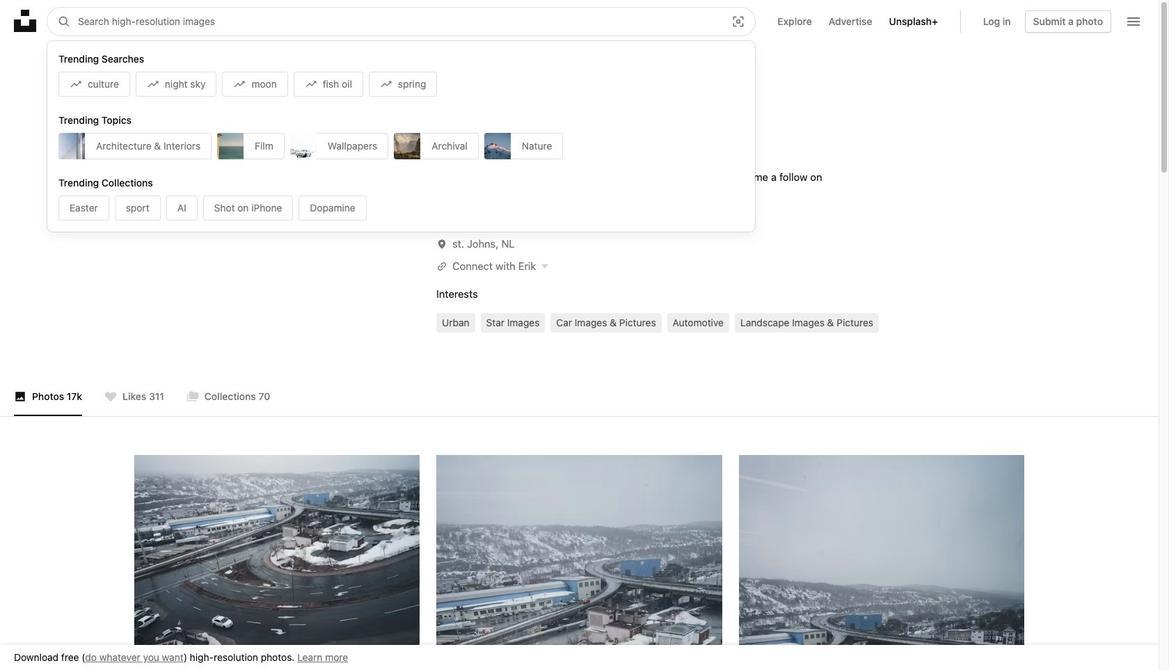 Task type: locate. For each thing, give the bounding box(es) containing it.
avatar of user erik mclean image
[[293, 82, 398, 187]]

list box
[[47, 41, 756, 232], [58, 72, 744, 97], [58, 133, 744, 159], [58, 196, 744, 221]]

a jeep is parked on a rocky hill image
[[134, 663, 420, 670]]

visual search image
[[722, 15, 756, 29]]

search unsplash image
[[47, 15, 71, 29]]

None field
[[47, 8, 756, 232]]



Task type: describe. For each thing, give the bounding box(es) containing it.
Search high-resolution images search field
[[71, 8, 722, 35]]

Find visuals sitewide search field
[[47, 8, 756, 232]]

home — unsplash image
[[14, 10, 36, 32]]



Task type: vqa. For each thing, say whether or not it's contained in the screenshot.
Previous ICON on the left
no



